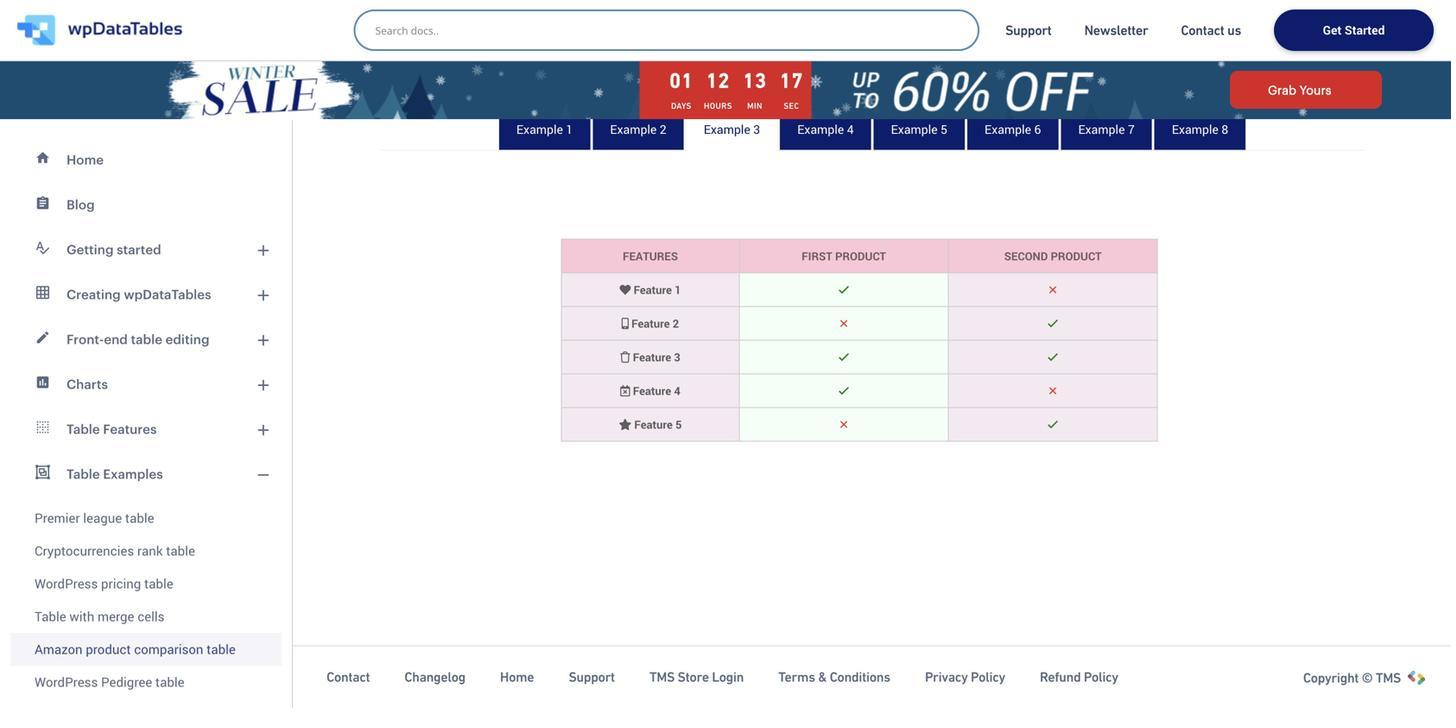 Task type: describe. For each thing, give the bounding box(es) containing it.
01
[[670, 69, 694, 92]]

privacy policy
[[925, 670, 1006, 686]]

1 vertical spatial home
[[500, 670, 534, 686]]

sec
[[784, 101, 800, 111]]

example 5
[[892, 121, 948, 137]]

table right comparison
[[207, 641, 236, 659]]

feature 4
[[631, 383, 681, 399]]

with
[[69, 608, 94, 626]]

feature 2
[[629, 316, 680, 331]]

policy for refund policy
[[1084, 670, 1119, 686]]

7
[[1129, 121, 1135, 137]]

pricing
[[101, 575, 141, 593]]

example for example 8
[[1173, 121, 1219, 137]]

table features
[[67, 422, 157, 437]]

feature 3
[[631, 350, 681, 365]]

2 vertical spatial check image
[[1048, 419, 1059, 430]]

table with merge cells link
[[10, 601, 282, 634]]

wordpress for wordpress pedigree table
[[35, 674, 98, 691]]

front-end table editing
[[67, 332, 210, 347]]

days
[[672, 101, 692, 111]]

check image for 3
[[1048, 352, 1059, 363]]

feature 1
[[631, 282, 682, 298]]

table for table examples
[[67, 467, 100, 482]]

table for cryptocurrencies rank table
[[166, 542, 195, 560]]

comparison tables
[[389, 17, 531, 37]]

example 3 link
[[686, 108, 779, 151]]

conditions
[[830, 670, 891, 686]]

blog link
[[10, 182, 282, 227]]

contact for contact us
[[1182, 22, 1225, 38]]

features
[[103, 422, 157, 437]]

feature 5
[[632, 417, 682, 433]]

wordpress pedigree table
[[35, 674, 185, 691]]

us
[[1228, 22, 1242, 38]]

terms & conditions
[[779, 670, 891, 686]]

contact us link
[[1182, 22, 1242, 39]]

refund
[[1040, 670, 1082, 686]]

creating
[[67, 287, 121, 302]]

table for front-end table editing
[[131, 332, 162, 347]]

login
[[712, 670, 744, 686]]

example for example 2
[[610, 121, 657, 137]]

heart image
[[620, 284, 631, 296]]

&
[[819, 670, 827, 686]]

Search form search field
[[376, 18, 967, 42]]

grab yours link
[[1231, 71, 1383, 109]]

cryptocurrencies rank table link
[[10, 535, 282, 568]]

table features link
[[10, 407, 282, 452]]

13
[[743, 69, 767, 92]]

merge
[[98, 608, 134, 626]]

table for premier league table
[[125, 509, 154, 527]]

grab
[[1269, 83, 1297, 97]]

editing
[[166, 332, 210, 347]]

amazon
[[35, 641, 83, 659]]

started
[[1346, 22, 1386, 38]]

newsletter link
[[1085, 22, 1149, 39]]

0 vertical spatial home link
[[10, 137, 282, 182]]

4 for example 4
[[848, 121, 854, 137]]

example 4 link
[[780, 108, 872, 151]]

5 for feature 5
[[676, 417, 682, 433]]

getting
[[67, 242, 114, 257]]

6
[[1035, 121, 1042, 137]]

example 8 link
[[1154, 108, 1247, 151]]

3 for feature 3
[[674, 350, 681, 365]]

example 6
[[985, 121, 1042, 137]]

example 2
[[610, 121, 667, 137]]

terms & conditions link
[[779, 669, 891, 686]]

8
[[1222, 121, 1229, 137]]

tms store login link
[[650, 669, 744, 686]]

product for first product
[[836, 248, 887, 264]]

example for example 5
[[892, 121, 938, 137]]

2 for example 2
[[660, 121, 667, 137]]

0 vertical spatial home
[[67, 152, 104, 167]]

store
[[678, 670, 709, 686]]

copyright
[[1304, 671, 1360, 686]]

league
[[83, 509, 122, 527]]

1 vertical spatial home link
[[500, 669, 534, 686]]

pedigree
[[101, 674, 152, 691]]

refund policy
[[1040, 670, 1119, 686]]

changelog link
[[405, 669, 466, 686]]

check image for feature 1
[[839, 284, 850, 296]]

Search input search field
[[376, 18, 967, 42]]

product for second product
[[1051, 248, 1102, 264]]

example for example 3
[[704, 121, 751, 137]]

comparison
[[134, 641, 203, 659]]

5 for example 5
[[941, 121, 948, 137]]

table examples link
[[10, 452, 282, 497]]

check image for 2
[[1048, 318, 1059, 329]]

12
[[707, 69, 731, 92]]

table for wordpress pricing table
[[144, 575, 173, 593]]

table examples
[[67, 467, 163, 482]]

contact link
[[327, 669, 370, 686]]

charts link
[[10, 362, 282, 407]]

getting started
[[67, 242, 161, 257]]

wordpress pedigree table link
[[10, 666, 282, 699]]

tables
[[484, 17, 531, 37]]

charts
[[67, 377, 108, 392]]

min
[[748, 101, 763, 111]]

0 vertical spatial support link
[[1006, 22, 1052, 39]]

table for wordpress pedigree table
[[155, 674, 185, 691]]

wpdatatables - tables and charts manager wordpress plugin image
[[17, 15, 182, 46]]

product
[[86, 641, 131, 659]]



Task type: vqa. For each thing, say whether or not it's contained in the screenshot.
top 1.236
no



Task type: locate. For each thing, give the bounding box(es) containing it.
table with merge cells
[[35, 608, 165, 626]]

0 horizontal spatial home
[[67, 152, 104, 167]]

contact for contact
[[327, 670, 370, 686]]

4 example from the left
[[798, 121, 845, 137]]

table up cells
[[144, 575, 173, 593]]

0 horizontal spatial 4
[[674, 383, 681, 399]]

1 horizontal spatial 1
[[675, 282, 682, 298]]

feature for 4
[[633, 383, 672, 399]]

0 vertical spatial 1
[[566, 121, 573, 137]]

5 left the example 6
[[941, 121, 948, 137]]

1 horizontal spatial 5
[[941, 121, 948, 137]]

1 horizontal spatial tms
[[1377, 671, 1402, 686]]

7 example from the left
[[1079, 121, 1126, 137]]

tms inside tms store login link
[[650, 670, 675, 686]]

example for example 4
[[798, 121, 845, 137]]

premier
[[35, 509, 80, 527]]

4 up feature 5
[[674, 383, 681, 399]]

0 horizontal spatial support
[[569, 670, 615, 686]]

1 vertical spatial table
[[67, 467, 100, 482]]

star full image
[[619, 419, 632, 430]]

1 policy from the left
[[971, 670, 1006, 686]]

0 horizontal spatial contact
[[327, 670, 370, 686]]

4
[[848, 121, 854, 137], [674, 383, 681, 399]]

wordpress for wordpress pricing table
[[35, 575, 98, 593]]

2
[[660, 121, 667, 137], [673, 316, 680, 331]]

started
[[117, 242, 161, 257]]

mobile android alt image
[[622, 318, 629, 329]]

table right end
[[131, 332, 162, 347]]

feature for 2
[[632, 316, 670, 331]]

0 horizontal spatial cancel x image
[[839, 419, 850, 430]]

1 horizontal spatial policy
[[1084, 670, 1119, 686]]

1 horizontal spatial home link
[[500, 669, 534, 686]]

5
[[941, 121, 948, 137], [676, 417, 682, 433]]

1 example from the left
[[517, 121, 563, 137]]

1 for feature 1
[[675, 282, 682, 298]]

feature right mobile android alt image
[[632, 316, 670, 331]]

home link up 'blog'
[[10, 137, 282, 182]]

premier league table link
[[10, 497, 282, 535]]

0 vertical spatial 2
[[660, 121, 667, 137]]

newsletter
[[1085, 22, 1149, 38]]

table right "rank"
[[166, 542, 195, 560]]

1 vertical spatial 3
[[674, 350, 681, 365]]

2 wordpress from the top
[[35, 674, 98, 691]]

0 horizontal spatial policy
[[971, 670, 1006, 686]]

feature for 5
[[635, 417, 673, 433]]

feature right trash reg image
[[633, 350, 672, 365]]

1 wordpress from the top
[[35, 575, 98, 593]]

1 left example 2
[[566, 121, 573, 137]]

example for example 7
[[1079, 121, 1126, 137]]

1 vertical spatial cancel x image
[[839, 318, 850, 329]]

0 vertical spatial check image
[[839, 284, 850, 296]]

0 vertical spatial check image
[[1048, 318, 1059, 329]]

table for table features
[[67, 422, 100, 437]]

copyright © tms
[[1304, 671, 1402, 686]]

0 vertical spatial cancel x image
[[1048, 284, 1059, 296]]

1 vertical spatial contact
[[327, 670, 370, 686]]

table down comparison
[[155, 674, 185, 691]]

wordpress up with
[[35, 575, 98, 593]]

1 vertical spatial 1
[[675, 282, 682, 298]]

1 horizontal spatial home
[[500, 670, 534, 686]]

1 up feature 2
[[675, 282, 682, 298]]

feature right star full image
[[635, 417, 673, 433]]

3 down min
[[754, 121, 761, 137]]

policy
[[971, 670, 1006, 686], [1084, 670, 1119, 686]]

1 vertical spatial check image
[[839, 352, 850, 363]]

0 vertical spatial contact
[[1182, 22, 1225, 38]]

example 8
[[1173, 121, 1229, 137]]

1 for example 1
[[566, 121, 573, 137]]

example 4
[[798, 121, 854, 137]]

0 vertical spatial 4
[[848, 121, 854, 137]]

check image for feature 3
[[839, 352, 850, 363]]

feature for 3
[[633, 350, 672, 365]]

cells
[[138, 608, 165, 626]]

0 vertical spatial 3
[[754, 121, 761, 137]]

support link
[[1006, 22, 1052, 39], [569, 669, 615, 686]]

end
[[104, 332, 128, 347]]

changelog
[[405, 670, 466, 686]]

grab yours
[[1269, 83, 1332, 97]]

front-
[[67, 332, 104, 347]]

home link
[[10, 137, 282, 182], [500, 669, 534, 686]]

table for table with merge cells
[[35, 608, 66, 626]]

table up premier league table
[[67, 467, 100, 482]]

example 6 link
[[967, 108, 1060, 151]]

table left with
[[35, 608, 66, 626]]

2 vertical spatial check image
[[839, 385, 850, 397]]

front-end table editing link
[[10, 317, 282, 362]]

examples
[[103, 467, 163, 482]]

tms right ©
[[1377, 671, 1402, 686]]

1 vertical spatial support link
[[569, 669, 615, 686]]

get started
[[1324, 22, 1386, 38]]

contact us
[[1182, 22, 1242, 38]]

support for the bottommost support link
[[569, 670, 615, 686]]

cancel x image down second product at right top
[[1048, 284, 1059, 296]]

1 horizontal spatial cancel x image
[[1048, 385, 1059, 397]]

table down the charts
[[67, 422, 100, 437]]

policy for privacy policy
[[971, 670, 1006, 686]]

5 down "feature 4"
[[676, 417, 682, 433]]

cancel x image
[[1048, 385, 1059, 397], [839, 419, 850, 430]]

amazon product comparison table link
[[10, 634, 282, 666]]

0 horizontal spatial 5
[[676, 417, 682, 433]]

0 horizontal spatial support link
[[569, 669, 615, 686]]

tms left 'store'
[[650, 670, 675, 686]]

0 vertical spatial support
[[1006, 22, 1052, 38]]

1 horizontal spatial 2
[[673, 316, 680, 331]]

example 7
[[1079, 121, 1135, 137]]

wpdatatables
[[124, 287, 211, 302]]

1
[[566, 121, 573, 137], [675, 282, 682, 298]]

2 for feature 2
[[673, 316, 680, 331]]

check image
[[839, 284, 850, 296], [839, 352, 850, 363], [1048, 419, 1059, 430]]

cancel x image down first product
[[839, 318, 850, 329]]

1 horizontal spatial contact
[[1182, 22, 1225, 38]]

5 inside example 5 link
[[941, 121, 948, 137]]

calendar times image
[[621, 385, 631, 397]]

2 vertical spatial table
[[35, 608, 66, 626]]

3 example from the left
[[704, 121, 751, 137]]

second
[[1005, 248, 1049, 264]]

get
[[1324, 22, 1342, 38]]

yours
[[1300, 83, 1332, 97]]

blog
[[67, 197, 95, 212]]

cryptocurrencies rank table
[[35, 542, 195, 560]]

0 horizontal spatial product
[[836, 248, 887, 264]]

home
[[67, 152, 104, 167], [500, 670, 534, 686]]

home link right changelog
[[500, 669, 534, 686]]

tms
[[650, 670, 675, 686], [1377, 671, 1402, 686]]

1 horizontal spatial cancel x image
[[1048, 284, 1059, 296]]

example 2 link
[[592, 108, 685, 151]]

feature
[[634, 282, 672, 298], [632, 316, 670, 331], [633, 350, 672, 365], [633, 383, 672, 399], [635, 417, 673, 433]]

home up 'blog'
[[67, 152, 104, 167]]

table
[[67, 422, 100, 437], [67, 467, 100, 482], [35, 608, 66, 626]]

17
[[780, 69, 804, 92]]

example 1
[[517, 121, 573, 137]]

4 left example 5
[[848, 121, 854, 137]]

2 policy from the left
[[1084, 670, 1119, 686]]

example 5 link
[[873, 108, 966, 151]]

1 horizontal spatial 3
[[754, 121, 761, 137]]

example for example 1
[[517, 121, 563, 137]]

example
[[517, 121, 563, 137], [610, 121, 657, 137], [704, 121, 751, 137], [798, 121, 845, 137], [892, 121, 938, 137], [985, 121, 1032, 137], [1079, 121, 1126, 137], [1173, 121, 1219, 137]]

getting started link
[[10, 227, 282, 272]]

2 example from the left
[[610, 121, 657, 137]]

1 horizontal spatial product
[[1051, 248, 1102, 264]]

product right second
[[1051, 248, 1102, 264]]

1 vertical spatial 2
[[673, 316, 680, 331]]

1 horizontal spatial support link
[[1006, 22, 1052, 39]]

cancel x image
[[1048, 284, 1059, 296], [839, 318, 850, 329]]

example 7 link
[[1061, 108, 1154, 151]]

home right changelog
[[500, 670, 534, 686]]

1 vertical spatial wordpress
[[35, 674, 98, 691]]

creating wpdatatables
[[67, 287, 211, 302]]

feature for 1
[[634, 282, 672, 298]]

example 1 link
[[499, 108, 591, 151]]

support
[[1006, 22, 1052, 38], [569, 670, 615, 686]]

support for top support link
[[1006, 22, 1052, 38]]

0 horizontal spatial 1
[[566, 121, 573, 137]]

wordpress pricing table link
[[10, 568, 282, 601]]

8 example from the left
[[1173, 121, 1219, 137]]

3
[[754, 121, 761, 137], [674, 350, 681, 365]]

0 vertical spatial table
[[67, 422, 100, 437]]

feature right calendar times icon
[[633, 383, 672, 399]]

0 vertical spatial 5
[[941, 121, 948, 137]]

amazon product comparison table
[[35, 641, 236, 659]]

6 example from the left
[[985, 121, 1032, 137]]

1 vertical spatial check image
[[1048, 352, 1059, 363]]

table up cryptocurrencies rank table link
[[125, 509, 154, 527]]

0 horizontal spatial 2
[[660, 121, 667, 137]]

1 product from the left
[[836, 248, 887, 264]]

policy right privacy
[[971, 670, 1006, 686]]

1 horizontal spatial support
[[1006, 22, 1052, 38]]

trash reg image
[[621, 352, 631, 363]]

contact
[[1182, 22, 1225, 38], [327, 670, 370, 686]]

privacy policy link
[[925, 669, 1006, 686]]

policy right refund
[[1084, 670, 1119, 686]]

1 horizontal spatial 4
[[848, 121, 854, 137]]

1 vertical spatial 4
[[674, 383, 681, 399]]

0 horizontal spatial 3
[[674, 350, 681, 365]]

rank
[[137, 542, 163, 560]]

1 vertical spatial 5
[[676, 417, 682, 433]]

second product
[[1005, 248, 1102, 264]]

first product
[[802, 248, 887, 264]]

0 vertical spatial wordpress
[[35, 575, 98, 593]]

feature right heart image
[[634, 282, 672, 298]]

0 vertical spatial cancel x image
[[1048, 385, 1059, 397]]

2 product from the left
[[1051, 248, 1102, 264]]

cryptocurrencies
[[35, 542, 134, 560]]

refund policy link
[[1040, 669, 1119, 686]]

5 example from the left
[[892, 121, 938, 137]]

0 horizontal spatial home link
[[10, 137, 282, 182]]

product right the first
[[836, 248, 887, 264]]

0 horizontal spatial cancel x image
[[839, 318, 850, 329]]

0 horizontal spatial tms
[[650, 670, 675, 686]]

4 for feature 4
[[674, 383, 681, 399]]

2 inside example 2 link
[[660, 121, 667, 137]]

1 vertical spatial cancel x image
[[839, 419, 850, 430]]

example for example 6
[[985, 121, 1032, 137]]

privacy
[[925, 670, 968, 686]]

©
[[1363, 671, 1374, 686]]

tms store login
[[650, 670, 744, 686]]

3 up "feature 4"
[[674, 350, 681, 365]]

1 vertical spatial support
[[569, 670, 615, 686]]

check image
[[1048, 318, 1059, 329], [1048, 352, 1059, 363], [839, 385, 850, 397]]

3 for example 3
[[754, 121, 761, 137]]

example 3
[[704, 121, 761, 137]]

wordpress down amazon at bottom
[[35, 674, 98, 691]]



